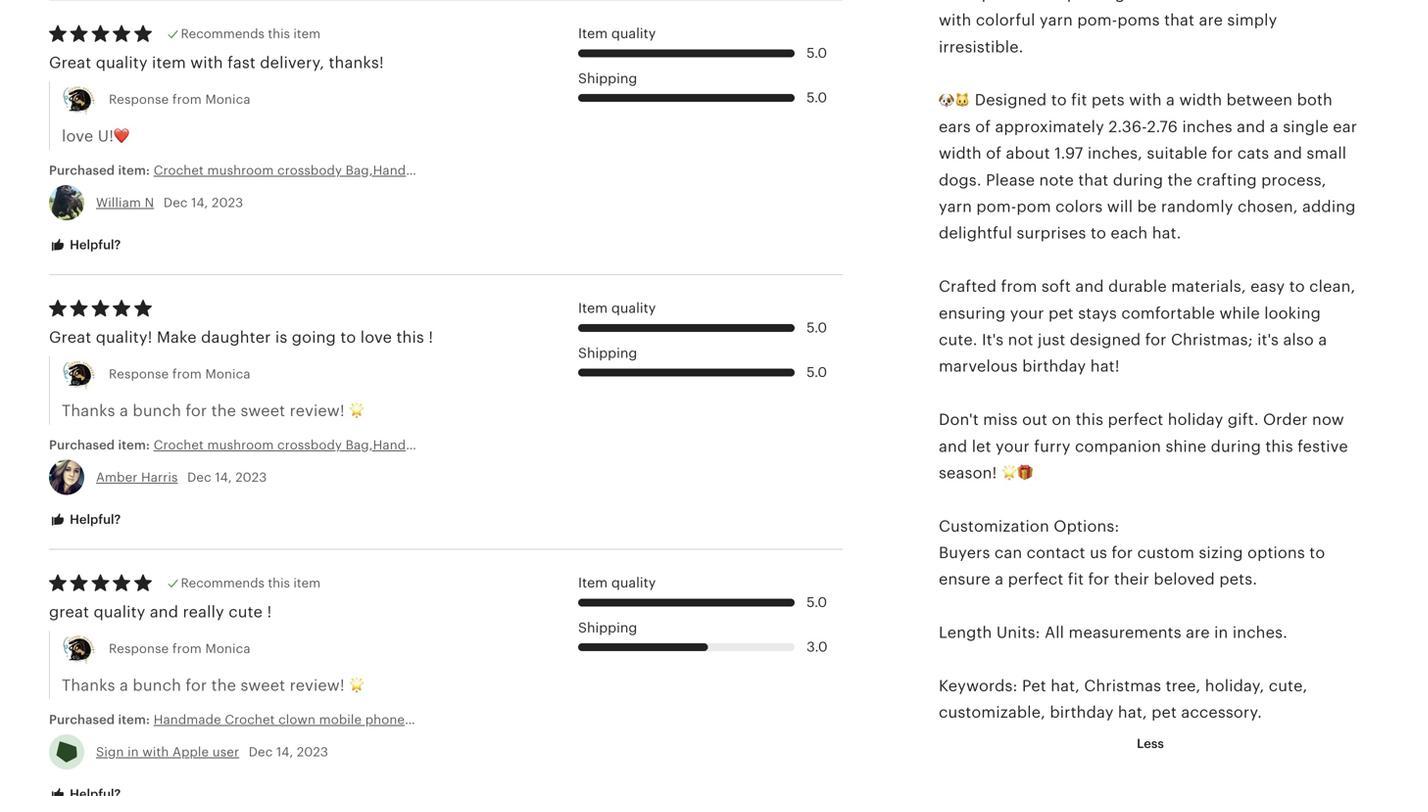 Task type: describe. For each thing, give the bounding box(es) containing it.
sign
[[96, 745, 124, 760]]

cute
[[229, 604, 263, 621]]

1 vertical spatial love
[[360, 329, 392, 346]]

review! for going
[[290, 403, 345, 420]]

the for great quality and really cute !
[[211, 677, 236, 695]]

user
[[212, 745, 239, 760]]

purchased item: for and
[[49, 713, 154, 728]]

crafted
[[939, 278, 997, 296]]

1 vertical spatial in
[[127, 745, 139, 760]]

0 vertical spatial love
[[62, 128, 93, 145]]

during inside don't miss out on this perfect holiday gift. order now and let your furry companion shine during this festive season! 🌟🎁
[[1211, 438, 1261, 455]]

each
[[1111, 225, 1148, 242]]

item for fast
[[293, 27, 321, 41]]

helpful? for love
[[67, 238, 121, 252]]

a up 2.76
[[1166, 91, 1175, 109]]

for inside crafted from soft and durable materials, easy to clean, ensuring your pet stays comfortable while looking cute. it's not just designed for christmas; it's also a marvelous birthday hat!
[[1145, 331, 1167, 349]]

2.76
[[1147, 118, 1178, 136]]

ensuring
[[939, 305, 1006, 322]]

single
[[1283, 118, 1329, 136]]

dec for a
[[187, 470, 211, 485]]

monica for with
[[205, 92, 251, 107]]

amber
[[96, 470, 138, 485]]

customizable,
[[939, 704, 1046, 722]]

pet inside crafted from soft and durable materials, easy to clean, ensuring your pet stays comfortable while looking cute. it's not just designed for christmas; it's also a marvelous birthday hat!
[[1049, 305, 1074, 322]]

item for to
[[578, 301, 608, 316]]

surprises
[[1017, 225, 1086, 242]]

length units: all measurements are in inches.
[[939, 624, 1288, 642]]

purchased for great quality and really cute !
[[49, 713, 115, 728]]

make
[[157, 329, 197, 346]]

colors
[[1056, 198, 1103, 216]]

hat.
[[1152, 225, 1181, 242]]

1 vertical spatial width
[[939, 145, 982, 162]]

1 vertical spatial item
[[152, 54, 186, 72]]

helpful? for thanks
[[67, 513, 121, 527]]

0 vertical spatial in
[[1214, 624, 1228, 642]]

5.0 for great quality item with fast delivery, thanks!
[[807, 45, 827, 61]]

birthday inside crafted from soft and durable materials, easy to clean, ensuring your pet stays comfortable while looking cute. it's not just designed for christmas; it's also a marvelous birthday hat!
[[1022, 358, 1086, 376]]

0 horizontal spatial hat,
[[1051, 678, 1080, 695]]

accessory.
[[1181, 704, 1262, 722]]

don't miss out on this perfect holiday gift. order now and let your furry companion shine during this festive season! 🌟🎁
[[939, 411, 1348, 482]]

thanks a bunch for the sweet review! 🌟 for really
[[62, 677, 365, 695]]

adding
[[1303, 198, 1356, 216]]

cats
[[1238, 145, 1269, 162]]

thanks for great
[[62, 677, 115, 695]]

14, for a
[[215, 470, 232, 485]]

let
[[972, 438, 991, 455]]

pom
[[1017, 198, 1051, 216]]

14, for u!❤️
[[191, 196, 208, 210]]

item quality for thanks!
[[578, 26, 656, 41]]

🌟🎁
[[1001, 464, 1033, 482]]

purchased item: for make
[[49, 438, 154, 453]]

designed
[[1070, 331, 1141, 349]]

randomly
[[1161, 198, 1233, 216]]

🌟 for !
[[349, 677, 365, 695]]

2 horizontal spatial 14,
[[276, 745, 293, 760]]

sizing
[[1199, 544, 1243, 562]]

to inside customization options: buyers can contact us for custom sizing options to ensure a perfect fit for their beloved pets.
[[1310, 544, 1325, 562]]

william n dec 14, 2023
[[96, 196, 243, 210]]

keywords:
[[939, 678, 1018, 695]]

0 horizontal spatial !
[[267, 604, 272, 621]]

sweet for is
[[241, 403, 285, 420]]

🐶🐱
[[939, 91, 971, 109]]

item: for item
[[118, 163, 150, 178]]

🐶🐱 designed to fit pets with a width between both ears of approximately 2.36-2.76 inches and a single ear width of about 1.97 inches, suitable for cats and small dogs. please note that during the crafting process, yarn pom-pom colors will be randomly chosen, adding delightful surprises to each hat.
[[939, 91, 1358, 242]]

stays
[[1078, 305, 1117, 322]]

tree,
[[1166, 678, 1201, 695]]

item for cute
[[293, 576, 321, 591]]

keywords: pet hat, christmas tree, holiday, cute, customizable, birthday hat, pet accessory.
[[939, 678, 1308, 722]]

apple
[[173, 745, 209, 760]]

recommends this item for cute
[[181, 576, 321, 591]]

please
[[986, 171, 1035, 189]]

options
[[1248, 544, 1305, 562]]

love u!❤️
[[62, 128, 130, 145]]

recommends this item for fast
[[181, 27, 321, 41]]

helpful? button for love
[[34, 227, 136, 264]]

suitable
[[1147, 145, 1208, 162]]

and inside crafted from soft and durable materials, easy to clean, ensuring your pet stays comfortable while looking cute. it's not just designed for christmas; it's also a marvelous birthday hat!
[[1075, 278, 1104, 296]]

be
[[1137, 198, 1157, 216]]

2 vertical spatial 2023
[[297, 745, 328, 760]]

n
[[145, 196, 154, 210]]

response for make
[[109, 367, 169, 382]]

from for great quality item with fast delivery, thanks!
[[172, 92, 202, 107]]

hat!
[[1091, 358, 1120, 376]]

that
[[1078, 171, 1109, 189]]

1 horizontal spatial with
[[190, 54, 223, 72]]

not
[[1008, 331, 1034, 349]]

4 5.0 from the top
[[807, 365, 827, 380]]

purchased for great quality item with fast delivery, thanks!
[[49, 163, 115, 178]]

perfect inside don't miss out on this perfect holiday gift. order now and let your furry companion shine during this festive season! 🌟🎁
[[1108, 411, 1164, 429]]

sign in with apple user link
[[96, 745, 239, 760]]

response from monica for item
[[109, 92, 251, 107]]

ears
[[939, 118, 971, 136]]

dogs.
[[939, 171, 982, 189]]

response from monica for make
[[109, 367, 251, 382]]

5.0 for great quality and really cute !
[[807, 595, 827, 611]]

it's
[[1258, 331, 1279, 349]]

5.0 for great quality! make daughter is going to love this !
[[807, 320, 827, 336]]

gift.
[[1228, 411, 1259, 429]]

item quality for to
[[578, 301, 656, 316]]

customization
[[939, 518, 1049, 535]]

season!
[[939, 464, 997, 482]]

2.36-
[[1109, 118, 1147, 136]]

inches.
[[1233, 624, 1288, 642]]

helpful? button for thanks
[[34, 502, 136, 539]]

shipping for to
[[578, 345, 637, 361]]

pets.
[[1219, 571, 1257, 589]]

now
[[1312, 411, 1344, 429]]

out
[[1022, 411, 1048, 429]]

chosen,
[[1238, 198, 1298, 216]]

inches,
[[1088, 145, 1143, 162]]

item for thanks!
[[578, 26, 608, 41]]

fit inside the '🐶🐱 designed to fit pets with a width between both ears of approximately 2.36-2.76 inches and a single ear width of about 1.97 inches, suitable for cats and small dogs. please note that during the crafting process, yarn pom-pom colors will be randomly chosen, adding delightful surprises to each hat.'
[[1071, 91, 1087, 109]]

u!❤️
[[98, 128, 130, 145]]

bunch for make
[[133, 403, 181, 420]]

measurements
[[1069, 624, 1182, 642]]

for down us
[[1088, 571, 1110, 589]]

soft
[[1042, 278, 1071, 296]]

inches
[[1182, 118, 1233, 136]]

recommends for really
[[181, 576, 265, 591]]

great
[[49, 604, 89, 621]]

crafting
[[1197, 171, 1257, 189]]

cute.
[[939, 331, 978, 349]]

companion
[[1075, 438, 1161, 455]]

approximately
[[995, 118, 1104, 136]]

to inside crafted from soft and durable materials, easy to clean, ensuring your pet stays comfortable while looking cute. it's not just designed for christmas; it's also a marvelous birthday hat!
[[1289, 278, 1305, 296]]

beloved
[[1154, 571, 1215, 589]]

pet inside keywords: pet hat, christmas tree, holiday, cute, customizable, birthday hat, pet accessory.
[[1152, 704, 1177, 722]]

it's
[[982, 331, 1004, 349]]

with inside the '🐶🐱 designed to fit pets with a width between both ears of approximately 2.36-2.76 inches and a single ear width of about 1.97 inches, suitable for cats and small dogs. please note that during the crafting process, yarn pom-pom colors will be randomly chosen, adding delightful surprises to each hat.'
[[1129, 91, 1162, 109]]



Task type: locate. For each thing, give the bounding box(es) containing it.
dec right n
[[164, 196, 188, 210]]

to left each at the top right of page
[[1091, 225, 1107, 242]]

fit left pets
[[1071, 91, 1087, 109]]

purchased up sign
[[49, 713, 115, 728]]

width up inches
[[1179, 91, 1222, 109]]

amber harris link
[[96, 470, 178, 485]]

0 horizontal spatial during
[[1113, 171, 1163, 189]]

3 response from monica from the top
[[109, 642, 251, 657]]

2 helpful? from the top
[[67, 513, 121, 527]]

thanks up amber
[[62, 403, 115, 420]]

1 vertical spatial purchased item:
[[49, 438, 154, 453]]

2 item from the top
[[578, 301, 608, 316]]

0 horizontal spatial perfect
[[1008, 571, 1064, 589]]

from down really
[[172, 642, 202, 657]]

less
[[1137, 737, 1164, 752]]

during down gift.
[[1211, 438, 1261, 455]]

2 vertical spatial 14,
[[276, 745, 293, 760]]

2023 right n
[[212, 196, 243, 210]]

looking
[[1264, 305, 1321, 322]]

2 shipping from the top
[[578, 345, 637, 361]]

recommends for with
[[181, 27, 265, 41]]

1 vertical spatial item
[[578, 301, 608, 316]]

delightful
[[939, 225, 1013, 242]]

your up the not
[[1010, 305, 1044, 322]]

2 thanks a bunch for the sweet review! 🌟 from the top
[[62, 677, 365, 695]]

options:
[[1054, 518, 1120, 535]]

of right ears
[[975, 118, 991, 136]]

1 vertical spatial thanks a bunch for the sweet review! 🌟
[[62, 677, 365, 695]]

daughter
[[201, 329, 271, 346]]

response from monica down make
[[109, 367, 251, 382]]

1 recommends this item from the top
[[181, 27, 321, 41]]

hat, down christmas on the right of page
[[1118, 704, 1147, 722]]

marvelous
[[939, 358, 1018, 376]]

yarn
[[939, 198, 972, 216]]

hat,
[[1051, 678, 1080, 695], [1118, 704, 1147, 722]]

purchased item: for item
[[49, 163, 154, 178]]

during up be
[[1113, 171, 1163, 189]]

a down the between
[[1270, 118, 1279, 136]]

the down the suitable
[[1168, 171, 1193, 189]]

to up "approximately"
[[1051, 91, 1067, 109]]

both
[[1297, 91, 1333, 109]]

in right are
[[1214, 624, 1228, 642]]

2023 for love u!❤️
[[212, 196, 243, 210]]

response for item
[[109, 92, 169, 107]]

perfect up companion
[[1108, 411, 1164, 429]]

2 vertical spatial item
[[293, 576, 321, 591]]

fast
[[227, 54, 256, 72]]

1 horizontal spatial perfect
[[1108, 411, 1164, 429]]

review!
[[290, 403, 345, 420], [290, 677, 345, 695]]

0 vertical spatial bunch
[[133, 403, 181, 420]]

14, right user
[[276, 745, 293, 760]]

monica down cute
[[205, 642, 251, 657]]

helpful? down amber
[[67, 513, 121, 527]]

2 review! from the top
[[290, 677, 345, 695]]

0 vertical spatial thanks
[[62, 403, 115, 420]]

from down make
[[172, 367, 202, 382]]

0 vertical spatial fit
[[1071, 91, 1087, 109]]

0 vertical spatial pet
[[1049, 305, 1074, 322]]

2 vertical spatial the
[[211, 677, 236, 695]]

1 review! from the top
[[290, 403, 345, 420]]

2023 for thanks a bunch for the sweet review! 🌟
[[235, 470, 267, 485]]

3 5.0 from the top
[[807, 320, 827, 336]]

in
[[1214, 624, 1228, 642], [127, 745, 139, 760]]

to right going
[[340, 329, 356, 346]]

great quality item with fast delivery, thanks!
[[49, 54, 384, 72]]

1 horizontal spatial width
[[1179, 91, 1222, 109]]

2 purchased from the top
[[49, 438, 115, 453]]

all
[[1045, 624, 1064, 642]]

a inside customization options: buyers can contact us for custom sizing options to ensure a perfect fit for their beloved pets.
[[995, 571, 1004, 589]]

2 vertical spatial item:
[[118, 713, 150, 728]]

from down great quality item with fast delivery, thanks!
[[172, 92, 202, 107]]

2 purchased item: from the top
[[49, 438, 154, 453]]

amber harris dec 14, 2023
[[96, 470, 267, 485]]

dec right user
[[249, 745, 273, 760]]

thanks a bunch for the sweet review! 🌟 up amber harris dec 14, 2023
[[62, 403, 365, 420]]

great quality! make daughter is going to love this !
[[49, 329, 433, 346]]

3 monica from the top
[[205, 642, 251, 657]]

helpful? down william
[[67, 238, 121, 252]]

their
[[1114, 571, 1150, 589]]

1 vertical spatial response from monica
[[109, 367, 251, 382]]

0 horizontal spatial width
[[939, 145, 982, 162]]

14,
[[191, 196, 208, 210], [215, 470, 232, 485], [276, 745, 293, 760]]

pets
[[1092, 91, 1125, 109]]

1 response from monica from the top
[[109, 92, 251, 107]]

2 item quality from the top
[[578, 301, 656, 316]]

1 vertical spatial item quality
[[578, 301, 656, 316]]

0 vertical spatial of
[[975, 118, 991, 136]]

for right us
[[1112, 544, 1133, 562]]

0 vertical spatial sweet
[[241, 403, 285, 420]]

0 vertical spatial review!
[[290, 403, 345, 420]]

thanks a bunch for the sweet review! 🌟 for daughter
[[62, 403, 365, 420]]

0 vertical spatial the
[[1168, 171, 1193, 189]]

christmas
[[1084, 678, 1162, 695]]

0 vertical spatial helpful? button
[[34, 227, 136, 264]]

recommends up really
[[181, 576, 265, 591]]

1 vertical spatial with
[[1129, 91, 1162, 109]]

monica down great quality item with fast delivery, thanks!
[[205, 92, 251, 107]]

1 vertical spatial item:
[[118, 438, 150, 453]]

0 vertical spatial monica
[[205, 92, 251, 107]]

sweet for cute
[[241, 677, 285, 695]]

response
[[109, 92, 169, 107], [109, 367, 169, 382], [109, 642, 169, 657]]

great
[[49, 54, 91, 72], [49, 329, 91, 346]]

monica
[[205, 92, 251, 107], [205, 367, 251, 382], [205, 642, 251, 657]]

response down great quality and really cute !
[[109, 642, 169, 657]]

response for and
[[109, 642, 169, 657]]

1 item: from the top
[[118, 163, 150, 178]]

0 vertical spatial with
[[190, 54, 223, 72]]

🌟 for going
[[349, 403, 365, 420]]

materials,
[[1171, 278, 1246, 296]]

0 vertical spatial hat,
[[1051, 678, 1080, 695]]

2 5.0 from the top
[[807, 90, 827, 105]]

the down the daughter in the left top of the page
[[211, 403, 236, 420]]

0 vertical spatial width
[[1179, 91, 1222, 109]]

3 purchased from the top
[[49, 713, 115, 728]]

purchased down love u!❤️
[[49, 163, 115, 178]]

love left u!❤️
[[62, 128, 93, 145]]

units:
[[997, 624, 1041, 642]]

item
[[293, 27, 321, 41], [152, 54, 186, 72], [293, 576, 321, 591]]

2 vertical spatial response from monica
[[109, 642, 251, 657]]

0 vertical spatial item
[[578, 26, 608, 41]]

birthday down just
[[1022, 358, 1086, 376]]

item: for and
[[118, 713, 150, 728]]

item: up sign
[[118, 713, 150, 728]]

2 horizontal spatial with
[[1129, 91, 1162, 109]]

bunch up the harris
[[133, 403, 181, 420]]

1 vertical spatial dec
[[187, 470, 211, 485]]

a up amber
[[120, 403, 128, 420]]

review! for !
[[290, 677, 345, 695]]

0 horizontal spatial love
[[62, 128, 93, 145]]

2 response from monica from the top
[[109, 367, 251, 382]]

1 vertical spatial monica
[[205, 367, 251, 382]]

0 vertical spatial dec
[[164, 196, 188, 210]]

harris
[[141, 470, 178, 485]]

1 vertical spatial your
[[996, 438, 1030, 455]]

3 shipping from the top
[[578, 620, 637, 636]]

1 purchased from the top
[[49, 163, 115, 178]]

1 vertical spatial response
[[109, 367, 169, 382]]

2 recommends this item from the top
[[181, 576, 321, 591]]

2 helpful? button from the top
[[34, 502, 136, 539]]

2 bunch from the top
[[133, 677, 181, 695]]

3 item: from the top
[[118, 713, 150, 728]]

designed
[[975, 91, 1047, 109]]

pet
[[1022, 678, 1047, 695]]

from for great quality! make daughter is going to love this !
[[172, 367, 202, 382]]

3 item quality from the top
[[578, 575, 656, 591]]

the up user
[[211, 677, 236, 695]]

with up 2.76
[[1129, 91, 1162, 109]]

dec right the harris
[[187, 470, 211, 485]]

helpful? button down amber
[[34, 502, 136, 539]]

2 vertical spatial purchased
[[49, 713, 115, 728]]

quality!
[[96, 329, 152, 346]]

purchased item: up amber
[[49, 438, 154, 453]]

0 horizontal spatial in
[[127, 745, 139, 760]]

1 vertical spatial bunch
[[133, 677, 181, 695]]

order
[[1263, 411, 1308, 429]]

1 vertical spatial thanks
[[62, 677, 115, 695]]

1 vertical spatial fit
[[1068, 571, 1084, 589]]

christmas;
[[1171, 331, 1253, 349]]

are
[[1186, 624, 1210, 642]]

of
[[975, 118, 991, 136], [986, 145, 1002, 162]]

william n link
[[96, 196, 154, 210]]

and inside don't miss out on this perfect holiday gift. order now and let your furry companion shine during this festive season! 🌟🎁
[[939, 438, 968, 455]]

response from monica down great quality item with fast delivery, thanks!
[[109, 92, 251, 107]]

1 horizontal spatial in
[[1214, 624, 1228, 642]]

1 vertical spatial shipping
[[578, 345, 637, 361]]

1 vertical spatial 2023
[[235, 470, 267, 485]]

1 thanks from the top
[[62, 403, 115, 420]]

buyers
[[939, 544, 990, 562]]

2 🌟 from the top
[[349, 677, 365, 695]]

0 vertical spatial great
[[49, 54, 91, 72]]

and up 'stays'
[[1075, 278, 1104, 296]]

response from monica for and
[[109, 642, 251, 657]]

of up please
[[986, 145, 1002, 162]]

1 vertical spatial pet
[[1152, 704, 1177, 722]]

helpful?
[[67, 238, 121, 252], [67, 513, 121, 527]]

🌟
[[349, 403, 365, 420], [349, 677, 365, 695]]

1 horizontal spatial hat,
[[1118, 704, 1147, 722]]

1 vertical spatial helpful?
[[67, 513, 121, 527]]

1 horizontal spatial love
[[360, 329, 392, 346]]

1 bunch from the top
[[133, 403, 181, 420]]

3.0
[[807, 640, 828, 655]]

your inside crafted from soft and durable materials, easy to clean, ensuring your pet stays comfortable while looking cute. it's not just designed for christmas; it's also a marvelous birthday hat!
[[1010, 305, 1044, 322]]

sign in with apple user dec 14, 2023
[[96, 745, 328, 760]]

1 5.0 from the top
[[807, 45, 827, 61]]

a down can
[[995, 571, 1004, 589]]

1 horizontal spatial pet
[[1152, 704, 1177, 722]]

fit inside customization options: buyers can contact us for custom sizing options to ensure a perfect fit for their beloved pets.
[[1068, 571, 1084, 589]]

fit down the 'contact' in the right of the page
[[1068, 571, 1084, 589]]

for up amber harris dec 14, 2023
[[186, 403, 207, 420]]

1 horizontal spatial during
[[1211, 438, 1261, 455]]

1 vertical spatial birthday
[[1050, 704, 1114, 722]]

recommends this item
[[181, 27, 321, 41], [181, 576, 321, 591]]

for up crafting
[[1212, 145, 1233, 162]]

1 vertical spatial hat,
[[1118, 704, 1147, 722]]

1 horizontal spatial 14,
[[215, 470, 232, 485]]

1 item quality from the top
[[578, 26, 656, 41]]

less button
[[1122, 727, 1179, 762]]

1 horizontal spatial !
[[429, 329, 433, 346]]

2 vertical spatial dec
[[249, 745, 273, 760]]

2 response from the top
[[109, 367, 169, 382]]

thanks!
[[329, 54, 384, 72]]

from inside crafted from soft and durable materials, easy to clean, ensuring your pet stays comfortable while looking cute. it's not just designed for christmas; it's also a marvelous birthday hat!
[[1001, 278, 1037, 296]]

2 vertical spatial shipping
[[578, 620, 637, 636]]

2 vertical spatial item
[[578, 575, 608, 591]]

thanks for great
[[62, 403, 115, 420]]

bunch up sign in with apple user link
[[133, 677, 181, 695]]

3 response from the top
[[109, 642, 169, 657]]

item: up amber harris link
[[118, 438, 150, 453]]

item: up "william n" link
[[118, 163, 150, 178]]

response up u!❤️
[[109, 92, 169, 107]]

1 vertical spatial perfect
[[1008, 571, 1064, 589]]

perfect inside customization options: buyers can contact us for custom sizing options to ensure a perfect fit for their beloved pets.
[[1008, 571, 1064, 589]]

1 helpful? from the top
[[67, 238, 121, 252]]

miss
[[983, 411, 1018, 429]]

14, right the harris
[[215, 470, 232, 485]]

to right options
[[1310, 544, 1325, 562]]

the inside the '🐶🐱 designed to fit pets with a width between both ears of approximately 2.36-2.76 inches and a single ear width of about 1.97 inches, suitable for cats and small dogs. please note that during the crafting process, yarn pom-pom colors will be randomly chosen, adding delightful surprises to each hat.'
[[1168, 171, 1193, 189]]

2 vertical spatial item quality
[[578, 575, 656, 591]]

custom
[[1137, 544, 1195, 562]]

1 vertical spatial the
[[211, 403, 236, 420]]

bunch for and
[[133, 677, 181, 695]]

response down quality!
[[109, 367, 169, 382]]

0 vertical spatial helpful?
[[67, 238, 121, 252]]

bunch
[[133, 403, 181, 420], [133, 677, 181, 695]]

1 vertical spatial great
[[49, 329, 91, 346]]

1 item from the top
[[578, 26, 608, 41]]

recommends this item up cute
[[181, 576, 321, 591]]

2 vertical spatial monica
[[205, 642, 251, 657]]

furry
[[1034, 438, 1071, 455]]

going
[[292, 329, 336, 346]]

quality for great quality and really cute !
[[611, 575, 656, 591]]

quality for great quality item with fast delivery, thanks!
[[611, 26, 656, 41]]

0 horizontal spatial with
[[142, 745, 169, 760]]

with left fast
[[190, 54, 223, 72]]

2 great from the top
[[49, 329, 91, 346]]

0 vertical spatial recommends this item
[[181, 27, 321, 41]]

1 vertical spatial sweet
[[241, 677, 285, 695]]

1 vertical spatial !
[[267, 604, 272, 621]]

0 vertical spatial purchased
[[49, 163, 115, 178]]

crafted from soft and durable materials, easy to clean, ensuring your pet stays comfortable while looking cute. it's not just designed for christmas; it's also a marvelous birthday hat!
[[939, 278, 1356, 376]]

1 vertical spatial 🌟
[[349, 677, 365, 695]]

ear
[[1333, 118, 1358, 136]]

recommends
[[181, 27, 265, 41], [181, 576, 265, 591]]

2 recommends from the top
[[181, 576, 265, 591]]

holiday,
[[1205, 678, 1265, 695]]

a inside crafted from soft and durable materials, easy to clean, ensuring your pet stays comfortable while looking cute. it's not just designed for christmas; it's also a marvelous birthday hat!
[[1318, 331, 1327, 349]]

width up dogs.
[[939, 145, 982, 162]]

birthday inside keywords: pet hat, christmas tree, holiday, cute, customizable, birthday hat, pet accessory.
[[1050, 704, 1114, 722]]

purchased up amber
[[49, 438, 115, 453]]

1 sweet from the top
[[241, 403, 285, 420]]

1 vertical spatial recommends
[[181, 576, 265, 591]]

1 helpful? button from the top
[[34, 227, 136, 264]]

birthday down christmas on the right of page
[[1050, 704, 1114, 722]]

pom-
[[977, 198, 1017, 216]]

delivery,
[[260, 54, 325, 72]]

0 vertical spatial response from monica
[[109, 92, 251, 107]]

3 item from the top
[[578, 575, 608, 591]]

1 purchased item: from the top
[[49, 163, 154, 178]]

to up looking
[[1289, 278, 1305, 296]]

1 great from the top
[[49, 54, 91, 72]]

monica for really
[[205, 642, 251, 657]]

can
[[995, 544, 1022, 562]]

love right going
[[360, 329, 392, 346]]

1 vertical spatial purchased
[[49, 438, 115, 453]]

your
[[1010, 305, 1044, 322], [996, 438, 1030, 455]]

hat, right "pet"
[[1051, 678, 1080, 695]]

0 vertical spatial your
[[1010, 305, 1044, 322]]

1 vertical spatial of
[[986, 145, 1002, 162]]

great for great quality! make daughter is going to love this !
[[49, 329, 91, 346]]

1 vertical spatial 14,
[[215, 470, 232, 485]]

2023 right user
[[297, 745, 328, 760]]

1 vertical spatial recommends this item
[[181, 576, 321, 591]]

purchased for great quality! make daughter is going to love this !
[[49, 438, 115, 453]]

1 vertical spatial during
[[1211, 438, 1261, 455]]

0 vertical spatial !
[[429, 329, 433, 346]]

1 monica from the top
[[205, 92, 251, 107]]

durable
[[1108, 278, 1167, 296]]

2 thanks from the top
[[62, 677, 115, 695]]

helpful? button down william
[[34, 227, 136, 264]]

1 shipping from the top
[[578, 70, 637, 86]]

great up love u!❤️
[[49, 54, 91, 72]]

thanks up sign
[[62, 677, 115, 695]]

pet down soft
[[1049, 305, 1074, 322]]

and left really
[[150, 604, 178, 621]]

0 horizontal spatial 14,
[[191, 196, 208, 210]]

0 vertical spatial during
[[1113, 171, 1163, 189]]

for down comfortable
[[1145, 331, 1167, 349]]

2 monica from the top
[[205, 367, 251, 382]]

shipping for thanks!
[[578, 70, 637, 86]]

and up process,
[[1274, 145, 1303, 162]]

sweet down cute
[[241, 677, 285, 695]]

perfect down the 'contact' in the right of the page
[[1008, 571, 1064, 589]]

on
[[1052, 411, 1072, 429]]

pet
[[1049, 305, 1074, 322], [1152, 704, 1177, 722]]

1 thanks a bunch for the sweet review! 🌟 from the top
[[62, 403, 365, 420]]

2023 right the harris
[[235, 470, 267, 485]]

thanks a bunch for the sweet review! 🌟
[[62, 403, 365, 420], [62, 677, 365, 695]]

festive
[[1298, 438, 1348, 455]]

a up sign
[[120, 677, 128, 695]]

monica for daughter
[[205, 367, 251, 382]]

0 vertical spatial 2023
[[212, 196, 243, 210]]

1.97
[[1055, 145, 1083, 162]]

while
[[1220, 305, 1260, 322]]

and up cats at the top
[[1237, 118, 1266, 136]]

14, right n
[[191, 196, 208, 210]]

1 🌟 from the top
[[349, 403, 365, 420]]

clean,
[[1310, 278, 1356, 296]]

1 response from the top
[[109, 92, 169, 107]]

thanks a bunch for the sweet review! 🌟 up sign in with apple user dec 14, 2023
[[62, 677, 365, 695]]

2 sweet from the top
[[241, 677, 285, 695]]

your inside don't miss out on this perfect holiday gift. order now and let your furry companion shine during this festive season! 🌟🎁
[[996, 438, 1030, 455]]

for inside the '🐶🐱 designed to fit pets with a width between both ears of approximately 2.36-2.76 inches and a single ear width of about 1.97 inches, suitable for cats and small dogs. please note that during the crafting process, yarn pom-pom colors will be randomly chosen, adding delightful surprises to each hat.'
[[1212, 145, 1233, 162]]

recommends up great quality item with fast delivery, thanks!
[[181, 27, 265, 41]]

ensure
[[939, 571, 991, 589]]

length
[[939, 624, 992, 642]]

recommends this item up fast
[[181, 27, 321, 41]]

pet down tree, at the bottom of page
[[1152, 704, 1177, 722]]

shipping
[[578, 70, 637, 86], [578, 345, 637, 361], [578, 620, 637, 636]]

3 purchased item: from the top
[[49, 713, 154, 728]]

2 vertical spatial purchased item:
[[49, 713, 154, 728]]

process,
[[1261, 171, 1327, 189]]

from left soft
[[1001, 278, 1037, 296]]

great left quality!
[[49, 329, 91, 346]]

0 vertical spatial 🌟
[[349, 403, 365, 420]]

2 vertical spatial response
[[109, 642, 169, 657]]

your up 🌟🎁
[[996, 438, 1030, 455]]

response from monica down great quality and really cute !
[[109, 642, 251, 657]]

from
[[172, 92, 202, 107], [1001, 278, 1037, 296], [172, 367, 202, 382], [172, 642, 202, 657]]

quality for great quality! make daughter is going to love this !
[[611, 301, 656, 316]]

shine
[[1166, 438, 1207, 455]]

5 5.0 from the top
[[807, 595, 827, 611]]

0 vertical spatial response
[[109, 92, 169, 107]]

for up apple
[[186, 677, 207, 695]]

0 vertical spatial item:
[[118, 163, 150, 178]]

0 vertical spatial recommends
[[181, 27, 265, 41]]

monica down the daughter in the left top of the page
[[205, 367, 251, 382]]

purchased item: down love u!❤️
[[49, 163, 154, 178]]

dec for u!❤️
[[164, 196, 188, 210]]

item: for make
[[118, 438, 150, 453]]

during inside the '🐶🐱 designed to fit pets with a width between both ears of approximately 2.36-2.76 inches and a single ear width of about 1.97 inches, suitable for cats and small dogs. please note that during the crafting process, yarn pom-pom colors will be randomly chosen, adding delightful surprises to each hat.'
[[1113, 171, 1163, 189]]

a right also
[[1318, 331, 1327, 349]]

with left apple
[[142, 745, 169, 760]]

in right sign
[[127, 745, 139, 760]]

will
[[1107, 198, 1133, 216]]

also
[[1283, 331, 1314, 349]]

great for great quality item with fast delivery, thanks!
[[49, 54, 91, 72]]

1 recommends from the top
[[181, 27, 265, 41]]

dec
[[164, 196, 188, 210], [187, 470, 211, 485], [249, 745, 273, 760]]

sweet
[[241, 403, 285, 420], [241, 677, 285, 695]]

2 item: from the top
[[118, 438, 150, 453]]

sweet down is
[[241, 403, 285, 420]]

a
[[1166, 91, 1175, 109], [1270, 118, 1279, 136], [1318, 331, 1327, 349], [120, 403, 128, 420], [995, 571, 1004, 589], [120, 677, 128, 695]]

purchased item: up sign
[[49, 713, 154, 728]]

cute,
[[1269, 678, 1308, 695]]

just
[[1038, 331, 1066, 349]]

and down don't
[[939, 438, 968, 455]]

from for great quality and really cute !
[[172, 642, 202, 657]]

0 vertical spatial 14,
[[191, 196, 208, 210]]

fit
[[1071, 91, 1087, 109], [1068, 571, 1084, 589]]

the for great quality! make daughter is going to love this !
[[211, 403, 236, 420]]



Task type: vqa. For each thing, say whether or not it's contained in the screenshot.
TL00
no



